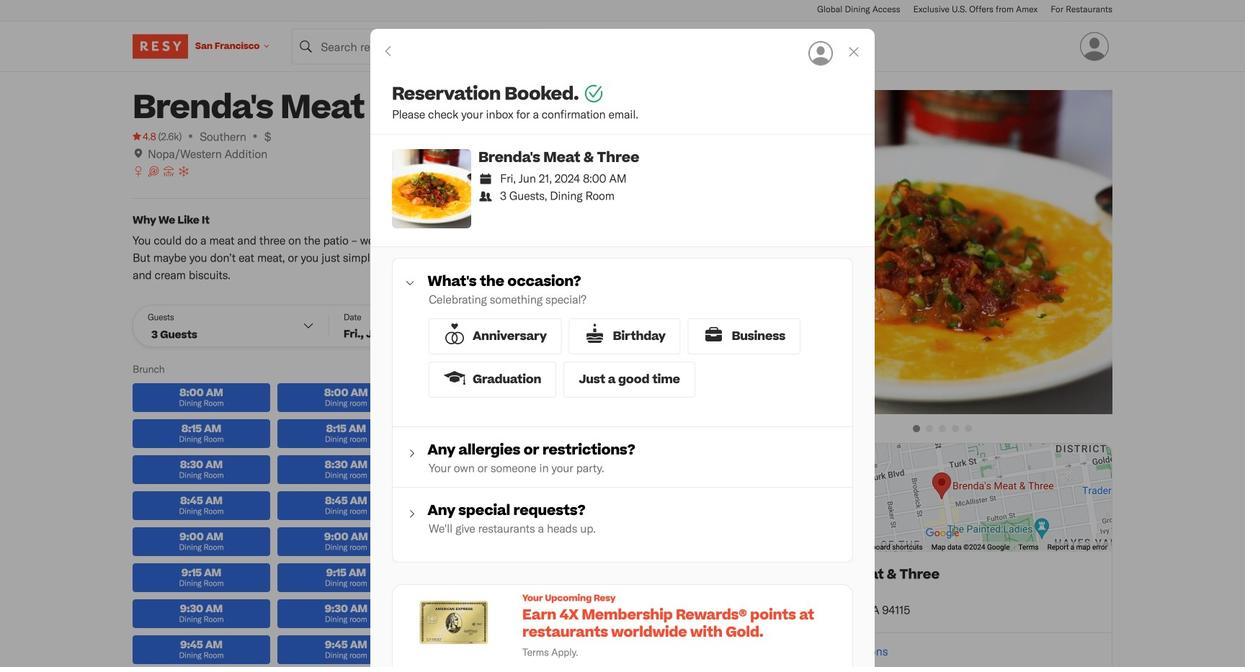 Task type: describe. For each thing, give the bounding box(es) containing it.
book with resy element
[[370, 29, 875, 667]]

4.8 out of 5 stars image
[[133, 129, 156, 143]]



Task type: vqa. For each thing, say whether or not it's contained in the screenshot.
4.8 OUT OF 5 STARS image
yes



